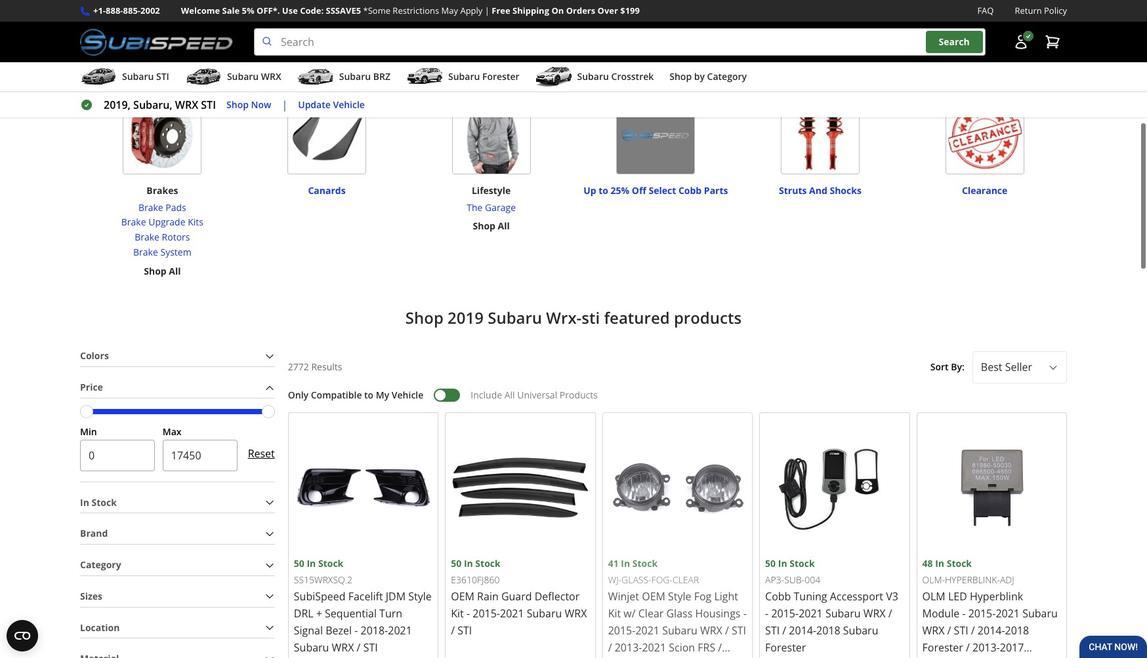 Task type: describe. For each thing, give the bounding box(es) containing it.
sti inside the "50 in stock ss15wrxsq.2 subispeed facelift jdm style drl + sequential turn signal bezel - 2018-2021 subaru wrx / sti"
[[363, 641, 378, 656]]

all down cooling "link"
[[333, 71, 345, 84]]

and down drivetrain mounts and bushings link
[[974, 22, 990, 35]]

steering link
[[755, 52, 886, 67]]

subaru,
[[133, 98, 172, 112]]

style inside 41 in stock wj-glass-fog-clear winjet oem style fog light kit w/ clear glass housings - 2015-2021 subaru wrx / sti / 2013-2021 scion frs / subaru brz / toyota 86
[[668, 590, 692, 605]]

brake up brake upgrade kits link
[[138, 201, 163, 214]]

shop all up search input field
[[637, 11, 674, 24]]

brake rotors link
[[121, 230, 203, 245]]

mounts
[[961, 7, 994, 20]]

brake inside the aero body components auxiliary brake lighting light mounting and hardware
[[151, 37, 176, 50]]

seats
[[480, 52, 503, 65]]

shop 2019 subaru wrx-sti featured products
[[406, 307, 742, 329]]

engine dress up link
[[254, 22, 400, 37]]

*some
[[363, 5, 391, 16]]

up to 25% off select cobb parts image image
[[617, 96, 695, 175]]

2019,
[[104, 98, 131, 112]]

light inside 41 in stock wj-glass-fog-clear winjet oem style fog light kit w/ clear glass housings - 2015-2021 subaru wrx / sti / 2013-2021 scion frs / subaru brz / toyota 86
[[714, 590, 738, 605]]

off
[[632, 185, 646, 197]]

subispeed
[[294, 590, 346, 605]]

differentials
[[959, 37, 1011, 50]]

lifestyle the garage shop all
[[467, 185, 516, 233]]

/ down v3 at the bottom of page
[[889, 607, 892, 622]]

shipping
[[513, 5, 549, 16]]

turbochargers
[[254, 37, 317, 50]]

motor builds engine dress up turbochargers and superchargers cooling
[[254, 7, 400, 65]]

shop all link down light mounting and hardware link
[[144, 70, 181, 85]]

2772 results
[[288, 361, 342, 374]]

brakes image image
[[123, 96, 202, 175]]

struts
[[779, 185, 807, 197]]

frs
[[698, 641, 716, 656]]

compatible
[[311, 389, 362, 402]]

drl
[[294, 607, 314, 622]]

subaru inside "dropdown button"
[[227, 70, 259, 83]]

select... image
[[1048, 363, 1059, 373]]

turbochargers and superchargers link
[[254, 37, 400, 52]]

up inside motor builds engine dress up turbochargers and superchargers cooling
[[350, 22, 362, 35]]

welcome
[[181, 5, 220, 16]]

wrx-
[[546, 307, 582, 329]]

now
[[251, 98, 271, 111]]

0 horizontal spatial to
[[364, 389, 374, 402]]

shop left 2019 at the top of the page
[[406, 307, 444, 329]]

steering wheel and accessories gauges
[[424, 7, 559, 35]]

/ left the 2013-
[[608, 641, 612, 656]]

cobb inside '50 in stock ap3-sub-004 cobb tuning accessport v3 - 2015-2021 subaru wrx / sti / 2014-2018 subaru forester'
[[765, 590, 791, 605]]

colors button
[[80, 347, 275, 367]]

seats link
[[423, 52, 560, 67]]

in for oem rain guard deflector kit - 2015-2021 subaru wrx / sti
[[464, 558, 473, 571]]

shop down cooling "link"
[[308, 71, 331, 84]]

2015- inside '50 in stock ap3-sub-004 cobb tuning accessport v3 - 2015-2021 subaru wrx / sti / 2014-2018 subaru forester'
[[771, 607, 799, 622]]

Select... button
[[973, 352, 1067, 384]]

subaru right 2018
[[843, 624, 879, 639]]

may
[[441, 5, 458, 16]]

brake down brake pads link
[[121, 216, 146, 229]]

cooling link
[[254, 52, 400, 67]]

/ down scion
[[668, 658, 672, 659]]

subaru left crosstrek
[[577, 70, 609, 83]]

0 vertical spatial bushings
[[1015, 7, 1054, 20]]

brake system link
[[121, 245, 203, 260]]

wrx inside the "50 in stock ss15wrxsq.2 subispeed facelift jdm style drl + sequential turn signal bezel - 2018-2021 subaru wrx / sti"
[[332, 641, 354, 656]]

body components link
[[98, 22, 226, 37]]

in for cobb tuning accessport v3 - 2015-2021 subaru wrx / sti / 2014-2018 subaru forester
[[778, 558, 787, 571]]

search input field
[[254, 28, 986, 56]]

the garage link
[[467, 201, 516, 216]]

signal
[[294, 624, 323, 639]]

clearance
[[962, 185, 1008, 197]]

up to 25% off select cobb parts
[[584, 185, 728, 197]]

light mounting and hardware link
[[98, 52, 226, 67]]

- inside '50 in stock ap3-sub-004 cobb tuning accessport v3 - 2015-2021 subaru wrx / sti / 2014-2018 subaru forester'
[[765, 607, 769, 622]]

steering for steering
[[803, 52, 838, 65]]

featured
[[604, 307, 670, 329]]

2015- inside 41 in stock wj-glass-fog-clear winjet oem style fog light kit w/ clear glass housings - 2015-2021 subaru wrx / sti / 2013-2021 scion frs / subaru brz / toyota 86
[[608, 624, 636, 639]]

gauges
[[475, 22, 507, 35]]

chassis bracing
[[787, 22, 854, 35]]

sti inside '50 in stock ap3-sub-004 cobb tuning accessport v3 - 2015-2021 subaru wrx / sti / 2014-2018 subaru forester'
[[765, 624, 780, 639]]

sti inside 41 in stock wj-glass-fog-clear winjet oem style fog light kit w/ clear glass housings - 2015-2021 subaru wrx / sti / 2013-2021 scion frs / subaru brz / toyota 86
[[732, 624, 746, 639]]

2021 inside the "50 in stock ss15wrxsq.2 subispeed facelift jdm style drl + sequential turn signal bezel - 2018-2021 subaru wrx / sti"
[[388, 624, 412, 639]]

888-
[[106, 5, 123, 16]]

vehicle inside button
[[333, 98, 365, 111]]

shop inside the lifestyle the garage shop all
[[473, 220, 496, 233]]

kit inside 50 in stock e3610fj860 oem rain guard deflector kit - 2015-2021 subaru wrx / sti
[[451, 607, 464, 622]]

shop all for seats
[[473, 71, 510, 84]]

/ inside 50 in stock e3610fj860 oem rain guard deflector kit - 2015-2021 subaru wrx / sti
[[451, 624, 455, 639]]

sti inside "subaru sti" dropdown button
[[156, 70, 169, 83]]

superchargers
[[338, 37, 400, 50]]

products
[[674, 307, 742, 329]]

scion
[[669, 641, 695, 656]]

winjet
[[608, 590, 639, 605]]

in for winjet oem style fog light kit w/ clear glass housings - 2015-2021 subaru wrx / sti / 2013-2021 scion frs / subaru brz / toyota 86
[[621, 558, 630, 571]]

dress
[[323, 22, 347, 35]]

Max text field
[[163, 440, 237, 472]]

category button
[[80, 556, 275, 576]]

shop all link down cooling "link"
[[308, 70, 345, 85]]

sti inside 50 in stock e3610fj860 oem rain guard deflector kit - 2015-2021 subaru wrx / sti
[[458, 624, 472, 639]]

wrx inside 50 in stock e3610fj860 oem rain guard deflector kit - 2015-2021 subaru wrx / sti
[[565, 607, 587, 622]]

and inside motor builds engine dress up turbochargers and superchargers cooling
[[319, 37, 335, 50]]

shop all link down the seats link at the top of the page
[[473, 70, 510, 85]]

brz inside dropdown button
[[373, 70, 391, 83]]

differentials link
[[916, 37, 1054, 52]]

clear
[[673, 575, 699, 587]]

/ up 86
[[718, 641, 722, 656]]

subispeed facelift jdm style drl + sequential turn signal bezel - 2018-2021 subaru wrx / sti image
[[294, 419, 433, 557]]

subaru down the 2013-
[[608, 658, 643, 659]]

wrx inside 41 in stock wj-glass-fog-clear winjet oem style fog light kit w/ clear glass housings - 2015-2021 subaru wrx / sti / 2013-2021 scion frs / subaru brz / toyota 86
[[700, 624, 723, 639]]

0 horizontal spatial cobb
[[679, 185, 702, 197]]

category
[[707, 70, 747, 83]]

drivetrain mounts and bushings shifters and bushings differentials
[[916, 7, 1054, 50]]

a subaru forester thumbnail image image
[[406, 67, 443, 87]]

oem inside 50 in stock e3610fj860 oem rain guard deflector kit - 2015-2021 subaru wrx / sti
[[451, 590, 475, 605]]

subaru down accessport
[[826, 607, 861, 622]]

struts and shocks image image
[[781, 96, 860, 175]]

colors
[[80, 350, 109, 363]]

reset
[[248, 447, 275, 461]]

open widget image
[[7, 621, 38, 652]]

glass
[[667, 607, 693, 622]]

in for subispeed facelift jdm style drl + sequential turn signal bezel - 2018-2021 subaru wrx / sti
[[307, 558, 316, 571]]

up inside up to 25% off select cobb parts link
[[584, 185, 596, 197]]

clearance image image
[[946, 96, 1024, 175]]

olm led hyperblink module - 2015-2021 subaru wrx / sti / 2014-2018 forester / 2013-2017 crosstrek / 2012-2016 impreza / 2010-2014 outback / 2013-2016 scion fr-s / 2013-2020 subaru brz / 2017-2019 toyota 86 image
[[923, 419, 1061, 557]]

subaru inside dropdown button
[[122, 70, 154, 83]]

aero
[[152, 7, 172, 20]]

brz inside 41 in stock wj-glass-fog-clear winjet oem style fog light kit w/ clear glass housings - 2015-2021 subaru wrx / sti / 2013-2021 scion frs / subaru brz / toyota 86
[[646, 658, 665, 659]]

sort by:
[[931, 361, 965, 374]]

chassis
[[787, 22, 819, 35]]

shop down the seats link at the top of the page
[[473, 71, 496, 84]]

stock for winjet oem style fog light kit w/ clear glass housings - 2015-2021 subaru wrx / sti / 2013-2021 scion frs / subaru brz / toyota 86
[[633, 558, 658, 571]]

turn
[[379, 607, 402, 622]]

subaru wrx
[[227, 70, 281, 83]]

brand
[[80, 528, 108, 540]]

winjet oem style fog light kit w/ clear glass housings - 2015-2021 subaru wrx / sti / 2013-2021 scion frs / subaru brz / toyota 86 image
[[608, 419, 747, 557]]

brake upgrade kits link
[[121, 216, 203, 230]]

sssave5
[[326, 5, 361, 16]]

struts and shocks link
[[779, 179, 862, 197]]

subaru left wrx- at top
[[488, 307, 542, 329]]

004
[[805, 575, 821, 587]]

2021 down clear
[[636, 624, 660, 639]]

in stock button
[[80, 493, 275, 514]]

48 in stock olm-hyperblink-adj
[[923, 558, 1015, 587]]

oem inside 41 in stock wj-glass-fog-clear winjet oem style fog light kit w/ clear glass housings - 2015-2021 subaru wrx / sti / 2013-2021 scion frs / subaru brz / toyota 86
[[642, 590, 665, 605]]

stock for oem rain guard deflector kit - 2015-2021 subaru wrx / sti
[[475, 558, 501, 571]]

shop all link down differentials link
[[966, 56, 1003, 70]]

aero body components auxiliary brake lighting light mounting and hardware
[[98, 7, 226, 65]]

brand button
[[80, 525, 275, 545]]

stock for cobb tuning accessport v3 - 2015-2021 subaru wrx / sti / 2014-2018 subaru forester
[[790, 558, 815, 571]]

/ down housings
[[725, 624, 729, 639]]

lighting
[[178, 37, 212, 50]]

only compatible to my vehicle
[[288, 389, 424, 402]]

2772
[[288, 361, 309, 374]]

sort
[[931, 361, 949, 374]]

all inside the lifestyle the garage shop all
[[498, 220, 510, 233]]

universal
[[517, 389, 557, 402]]

aero link
[[98, 7, 226, 22]]

1 horizontal spatial vehicle
[[392, 389, 424, 402]]

brakes
[[147, 185, 178, 197]]

light inside the aero body components auxiliary brake lighting light mounting and hardware
[[98, 52, 119, 65]]

subaru inside 50 in stock e3610fj860 oem rain guard deflector kit - 2015-2021 subaru wrx / sti
[[527, 607, 562, 622]]

stock inside 48 in stock olm-hyperblink-adj
[[947, 558, 972, 571]]

location
[[80, 622, 120, 634]]

all down light mounting and hardware link
[[169, 71, 181, 84]]

/ left 2014-
[[783, 624, 786, 639]]

shifters
[[939, 22, 971, 35]]

on
[[552, 5, 564, 16]]

hardware
[[184, 52, 226, 65]]

1 vertical spatial |
[[282, 98, 288, 112]]

2021 left scion
[[642, 641, 666, 656]]

shifters and bushings link
[[916, 22, 1054, 37]]

1 vertical spatial bushings
[[992, 22, 1031, 35]]



Task type: locate. For each thing, give the bounding box(es) containing it.
button image
[[1013, 34, 1029, 50]]

shop inside brakes brake pads brake upgrade kits brake rotors brake system shop all
[[144, 265, 167, 277]]

2021
[[500, 607, 524, 622], [799, 607, 823, 622], [388, 624, 412, 639], [636, 624, 660, 639], [642, 641, 666, 656]]

/ inside the "50 in stock ss15wrxsq.2 subispeed facelift jdm style drl + sequential turn signal bezel - 2018-2021 subaru wrx / sti"
[[357, 641, 361, 656]]

cobb
[[679, 185, 702, 197], [765, 590, 791, 605]]

kit inside 41 in stock wj-glass-fog-clear winjet oem style fog light kit w/ clear glass housings - 2015-2021 subaru wrx / sti / 2013-2021 scion frs / subaru brz / toyota 86
[[608, 607, 621, 622]]

2 50 from the left
[[451, 558, 462, 571]]

maximum slider
[[262, 406, 275, 419]]

1 horizontal spatial |
[[485, 5, 490, 16]]

0 vertical spatial brz
[[373, 70, 391, 83]]

0 horizontal spatial style
[[408, 590, 432, 605]]

sequential
[[325, 607, 377, 622]]

steering wheel and accessories link
[[423, 7, 560, 22]]

in up ap3- at right
[[778, 558, 787, 571]]

wrx down accessport
[[864, 607, 886, 622]]

0 vertical spatial steering
[[424, 7, 459, 20]]

steering down chassis bracing link
[[803, 52, 838, 65]]

shop by category button
[[670, 65, 747, 91]]

sti down e3610fj860
[[458, 624, 472, 639]]

shop down the garage link
[[473, 220, 496, 233]]

2002
[[140, 5, 160, 16]]

up to 25% off select cobb parts link
[[584, 179, 728, 197]]

drivetrain
[[916, 7, 959, 20]]

shop all link down brake system link
[[144, 264, 181, 279]]

2 horizontal spatial 2015-
[[771, 607, 799, 622]]

50 inside '50 in stock ap3-sub-004 cobb tuning accessport v3 - 2015-2021 subaru wrx / sti / 2014-2018 subaru forester'
[[765, 558, 776, 571]]

bushings down return
[[992, 22, 1031, 35]]

subaru inside dropdown button
[[339, 70, 371, 83]]

wrx down bezel at the bottom left
[[332, 641, 354, 656]]

0 horizontal spatial brz
[[373, 70, 391, 83]]

1 horizontal spatial light
[[714, 590, 738, 605]]

style right jdm
[[408, 590, 432, 605]]

in up brand
[[80, 497, 89, 509]]

sti down housings
[[732, 624, 746, 639]]

1 vertical spatial cobb
[[765, 590, 791, 605]]

2021 down 'guard'
[[500, 607, 524, 622]]

subaru down the signal
[[294, 641, 329, 656]]

shop all down cooling "link"
[[308, 71, 345, 84]]

shop all for differentials
[[966, 56, 1003, 69]]

subaru sti
[[122, 70, 169, 83]]

sti down light mounting and hardware link
[[156, 70, 169, 83]]

cobb tuning accessport v3 - 2015-2021 subaru wrx / sti / 2014-2018 subaru forester image
[[765, 419, 904, 557]]

0 horizontal spatial forester
[[482, 70, 520, 83]]

style inside the "50 in stock ss15wrxsq.2 subispeed facelift jdm style drl + sequential turn signal bezel - 2018-2021 subaru wrx / sti"
[[408, 590, 432, 605]]

1 horizontal spatial steering
[[803, 52, 838, 65]]

kit left w/
[[608, 607, 621, 622]]

search
[[939, 36, 970, 48]]

all right include
[[505, 389, 515, 402]]

and up gauges
[[491, 7, 507, 20]]

1 oem from the left
[[451, 590, 475, 605]]

subaru down glass
[[662, 624, 698, 639]]

2 kit from the left
[[608, 607, 621, 622]]

1 vertical spatial steering
[[803, 52, 838, 65]]

brz down the superchargers
[[373, 70, 391, 83]]

and inside steering wheel and accessories gauges
[[491, 7, 507, 20]]

stock inside 50 in stock e3610fj860 oem rain guard deflector kit - 2015-2021 subaru wrx / sti
[[475, 558, 501, 571]]

cooling
[[311, 52, 343, 65]]

2021 down tuning
[[799, 607, 823, 622]]

subispeed logo image
[[80, 28, 233, 56]]

2015- inside 50 in stock e3610fj860 oem rain guard deflector kit - 2015-2021 subaru wrx / sti
[[473, 607, 500, 622]]

subaru down the seats link at the top of the page
[[448, 70, 480, 83]]

and
[[809, 185, 828, 197]]

1 vertical spatial vehicle
[[392, 389, 424, 402]]

0 vertical spatial forester
[[482, 70, 520, 83]]

all
[[662, 11, 674, 24], [991, 56, 1003, 69], [169, 71, 181, 84], [333, 71, 345, 84], [498, 71, 510, 84], [498, 220, 510, 233], [169, 265, 181, 277], [505, 389, 515, 402]]

2014-
[[789, 624, 817, 639]]

parts
[[704, 185, 728, 197]]

0 horizontal spatial light
[[98, 52, 119, 65]]

0 vertical spatial |
[[485, 5, 490, 16]]

fog
[[694, 590, 712, 605]]

forester
[[482, 70, 520, 83], [765, 641, 806, 656]]

2021 inside '50 in stock ap3-sub-004 cobb tuning accessport v3 - 2015-2021 subaru wrx / sti / 2014-2018 subaru forester'
[[799, 607, 823, 622]]

lifestyle image image
[[452, 96, 531, 175]]

2021 inside 50 in stock e3610fj860 oem rain guard deflector kit - 2015-2021 subaru wrx / sti
[[500, 607, 524, 622]]

1 horizontal spatial cobb
[[765, 590, 791, 605]]

0 horizontal spatial |
[[282, 98, 288, 112]]

- inside the "50 in stock ss15wrxsq.2 subispeed facelift jdm style drl + sequential turn signal bezel - 2018-2021 subaru wrx / sti"
[[355, 624, 358, 639]]

1 50 from the left
[[294, 558, 304, 571]]

50 for subispeed
[[294, 558, 304, 571]]

canards image image
[[287, 96, 366, 175]]

1 horizontal spatial forester
[[765, 641, 806, 656]]

1 horizontal spatial style
[[668, 590, 692, 605]]

stock up hyperblink-
[[947, 558, 972, 571]]

and right 'faq' link
[[996, 7, 1013, 20]]

drivetrain mounts and bushings link
[[916, 7, 1054, 22]]

subaru
[[122, 70, 154, 83], [227, 70, 259, 83], [339, 70, 371, 83], [448, 70, 480, 83], [577, 70, 609, 83], [488, 307, 542, 329], [527, 607, 562, 622], [826, 607, 861, 622], [662, 624, 698, 639], [843, 624, 879, 639], [294, 641, 329, 656], [608, 658, 643, 659]]

1 style from the left
[[408, 590, 432, 605]]

vehicle
[[333, 98, 365, 111], [392, 389, 424, 402]]

in up e3610fj860
[[464, 558, 473, 571]]

subaru forester button
[[406, 65, 520, 91]]

and inside the aero body components auxiliary brake lighting light mounting and hardware
[[165, 52, 182, 65]]

use
[[282, 5, 298, 16]]

light up the a subaru sti thumbnail image
[[98, 52, 119, 65]]

only
[[288, 389, 309, 402]]

subaru down the mounting
[[122, 70, 154, 83]]

shop up search input field
[[637, 11, 660, 24]]

wrx down deflector
[[565, 607, 587, 622]]

return
[[1015, 5, 1042, 16]]

0 horizontal spatial up
[[350, 22, 362, 35]]

garage
[[485, 201, 516, 214]]

shop all down light mounting and hardware link
[[144, 71, 181, 84]]

stock inside '50 in stock ap3-sub-004 cobb tuning accessport v3 - 2015-2021 subaru wrx / sti / 2014-2018 subaru forester'
[[790, 558, 815, 571]]

builds
[[328, 7, 354, 20]]

shop down light mounting and hardware link
[[144, 71, 167, 84]]

0 vertical spatial up
[[350, 22, 362, 35]]

50 for oem
[[451, 558, 462, 571]]

accessories
[[509, 7, 559, 20]]

|
[[485, 5, 490, 16], [282, 98, 288, 112]]

41 in stock wj-glass-fog-clear winjet oem style fog light kit w/ clear glass housings - 2015-2021 subaru wrx / sti / 2013-2021 scion frs / subaru brz / toyota 86
[[608, 558, 747, 659]]

0 horizontal spatial 2015-
[[473, 607, 500, 622]]

50 up ap3- at right
[[765, 558, 776, 571]]

shop all for auxiliary brake lighting
[[144, 71, 181, 84]]

my
[[376, 389, 389, 402]]

brake down brake upgrade kits link
[[135, 231, 159, 244]]

1 vertical spatial to
[[364, 389, 374, 402]]

to left my
[[364, 389, 374, 402]]

1 kit from the left
[[451, 607, 464, 622]]

sti down 2018-
[[363, 641, 378, 656]]

accessport
[[830, 590, 883, 605]]

sti
[[156, 70, 169, 83], [201, 98, 216, 112], [458, 624, 472, 639], [732, 624, 746, 639], [765, 624, 780, 639], [363, 641, 378, 656]]

0 horizontal spatial 50
[[294, 558, 304, 571]]

50 in stock ss15wrxsq.2 subispeed facelift jdm style drl + sequential turn signal bezel - 2018-2021 subaru wrx / sti
[[294, 558, 432, 656]]

0 vertical spatial light
[[98, 52, 119, 65]]

subaru forester
[[448, 70, 520, 83]]

50 up ss15wrxsq.2 in the left of the page
[[294, 558, 304, 571]]

faq link
[[978, 4, 994, 18]]

stock inside 41 in stock wj-glass-fog-clear winjet oem style fog light kit w/ clear glass housings - 2015-2021 subaru wrx / sti / 2013-2021 scion frs / subaru brz / toyota 86
[[633, 558, 658, 571]]

0 horizontal spatial oem
[[451, 590, 475, 605]]

to
[[599, 185, 608, 197], [364, 389, 374, 402]]

toyota
[[675, 658, 708, 659]]

2015- down 'rain'
[[473, 607, 500, 622]]

crosstrek
[[611, 70, 654, 83]]

steering for steering wheel and accessories gauges
[[424, 7, 459, 20]]

faq
[[978, 5, 994, 16]]

forester inside '50 in stock ap3-sub-004 cobb tuning accessport v3 - 2015-2021 subaru wrx / sti / 2014-2018 subaru forester'
[[765, 641, 806, 656]]

oem up clear
[[642, 590, 665, 605]]

sti down a subaru wrx thumbnail image
[[201, 98, 216, 112]]

all right the $199
[[662, 11, 674, 24]]

bezel
[[326, 624, 352, 639]]

orders
[[566, 5, 595, 16]]

/ down sequential
[[357, 641, 361, 656]]

1 horizontal spatial 2015-
[[608, 624, 636, 639]]

1 horizontal spatial to
[[599, 185, 608, 197]]

oem
[[451, 590, 475, 605], [642, 590, 665, 605]]

in stock
[[80, 497, 117, 509]]

stock inside the "50 in stock ss15wrxsq.2 subispeed facelift jdm style drl + sequential turn signal bezel - 2018-2021 subaru wrx / sti"
[[318, 558, 343, 571]]

oem down e3610fj860
[[451, 590, 475, 605]]

stock up e3610fj860
[[475, 558, 501, 571]]

- down ap3- at right
[[765, 607, 769, 622]]

2 horizontal spatial 50
[[765, 558, 776, 571]]

clear
[[638, 607, 664, 622]]

clearance link
[[962, 179, 1008, 197]]

components
[[147, 22, 202, 35]]

subaru down cooling "link"
[[339, 70, 371, 83]]

1 horizontal spatial up
[[584, 185, 596, 197]]

brake pads link
[[121, 201, 203, 216]]

stock up ss15wrxsq.2 in the left of the page
[[318, 558, 343, 571]]

in inside the "50 in stock ss15wrxsq.2 subispeed facelift jdm style drl + sequential turn signal bezel - 2018-2021 subaru wrx / sti"
[[307, 558, 316, 571]]

engine
[[292, 22, 321, 35]]

0 horizontal spatial vehicle
[[333, 98, 365, 111]]

stock up brand
[[92, 497, 117, 509]]

brake down brake rotors "link"
[[133, 246, 158, 259]]

86
[[711, 658, 723, 659]]

shop inside "dropdown button"
[[670, 70, 692, 83]]

0 horizontal spatial kit
[[451, 607, 464, 622]]

1 vertical spatial light
[[714, 590, 738, 605]]

sti left 2014-
[[765, 624, 780, 639]]

1 horizontal spatial oem
[[642, 590, 665, 605]]

- inside 50 in stock e3610fj860 oem rain guard deflector kit - 2015-2021 subaru wrx / sti
[[467, 607, 470, 622]]

subaru inside the "50 in stock ss15wrxsq.2 subispeed facelift jdm style drl + sequential turn signal bezel - 2018-2021 subaru wrx / sti"
[[294, 641, 329, 656]]

gauges link
[[423, 22, 560, 37]]

light
[[98, 52, 119, 65], [714, 590, 738, 605]]

50 inside the "50 in stock ss15wrxsq.2 subispeed facelift jdm style drl + sequential turn signal bezel - 2018-2021 subaru wrx / sti"
[[294, 558, 304, 571]]

tuning
[[794, 590, 827, 605]]

vehicle right my
[[392, 389, 424, 402]]

sale
[[222, 5, 240, 16]]

in inside dropdown button
[[80, 497, 89, 509]]

over
[[598, 5, 618, 16]]

off*.
[[257, 5, 280, 16]]

shop all link down the garage link
[[473, 219, 510, 234]]

sub-
[[784, 575, 805, 587]]

sti
[[582, 307, 600, 329]]

+1-888-885-2002
[[93, 5, 160, 16]]

chassis bracing link
[[755, 22, 886, 37]]

up left 25%
[[584, 185, 596, 197]]

shop all for turbochargers and superchargers
[[308, 71, 345, 84]]

category
[[80, 559, 121, 572]]

all inside brakes brake pads brake upgrade kits brake rotors brake system shop all
[[169, 265, 181, 277]]

0 horizontal spatial steering
[[424, 7, 459, 20]]

in inside 50 in stock e3610fj860 oem rain guard deflector kit - 2015-2021 subaru wrx / sti
[[464, 558, 473, 571]]

steering inside steering wheel and accessories gauges
[[424, 7, 459, 20]]

all down system
[[169, 265, 181, 277]]

wrx down a subaru wrx thumbnail image
[[175, 98, 198, 112]]

shop down differentials link
[[966, 56, 989, 69]]

3 50 from the left
[[765, 558, 776, 571]]

brz
[[373, 70, 391, 83], [646, 658, 665, 659]]

free
[[492, 5, 510, 16]]

2 oem from the left
[[642, 590, 665, 605]]

- right housings
[[743, 607, 747, 622]]

1 horizontal spatial 50
[[451, 558, 462, 571]]

2 style from the left
[[668, 590, 692, 605]]

forester down the seats link at the top of the page
[[482, 70, 520, 83]]

50 for sub-
[[765, 558, 776, 571]]

in inside 48 in stock olm-hyperblink-adj
[[935, 558, 945, 571]]

2019
[[448, 307, 484, 329]]

minimum slider
[[80, 406, 93, 419]]

in inside 41 in stock wj-glass-fog-clear winjet oem style fog light kit w/ clear glass housings - 2015-2021 subaru wrx / sti / 2013-2021 scion frs / subaru brz / toyota 86
[[621, 558, 630, 571]]

brz left toyota
[[646, 658, 665, 659]]

light up housings
[[714, 590, 738, 605]]

0 vertical spatial to
[[599, 185, 608, 197]]

1 vertical spatial brz
[[646, 658, 665, 659]]

w/
[[624, 607, 636, 622]]

0 vertical spatial vehicle
[[333, 98, 365, 111]]

to left 25%
[[599, 185, 608, 197]]

a subaru brz thumbnail image image
[[297, 67, 334, 87]]

auxiliary brake lighting link
[[98, 37, 226, 52]]

1 horizontal spatial brz
[[646, 658, 665, 659]]

in right 48
[[935, 558, 945, 571]]

kit
[[451, 607, 464, 622], [608, 607, 621, 622]]

in up ss15wrxsq.2 in the left of the page
[[307, 558, 316, 571]]

1 vertical spatial up
[[584, 185, 596, 197]]

subaru wrx button
[[185, 65, 281, 91]]

canards
[[308, 185, 346, 197]]

- right bezel at the bottom left
[[355, 624, 358, 639]]

50 inside 50 in stock e3610fj860 oem rain guard deflector kit - 2015-2021 subaru wrx / sti
[[451, 558, 462, 571]]

- inside 41 in stock wj-glass-fog-clear winjet oem style fog light kit w/ clear glass housings - 2015-2021 subaru wrx / sti / 2013-2021 scion frs / subaru brz / toyota 86
[[743, 607, 747, 622]]

oem rain guard deflector kit - 2015-2021 subaru wrx / sti image
[[451, 419, 590, 557]]

steering inside 'link'
[[803, 52, 838, 65]]

stock for subispeed facelift jdm style drl + sequential turn signal bezel - 2018-2021 subaru wrx / sti
[[318, 558, 343, 571]]

cobb left parts
[[679, 185, 702, 197]]

wrx inside "dropdown button"
[[261, 70, 281, 83]]

wrx up frs
[[700, 624, 723, 639]]

1 horizontal spatial kit
[[608, 607, 621, 622]]

subaru sti button
[[80, 65, 169, 91]]

shop down brake system link
[[144, 265, 167, 277]]

shop all link up search input field
[[637, 11, 674, 26]]

code:
[[300, 5, 324, 16]]

rotors
[[162, 231, 190, 244]]

bracing
[[822, 22, 854, 35]]

bushings up button image
[[1015, 7, 1054, 20]]

products
[[560, 389, 598, 402]]

style up glass
[[668, 590, 692, 605]]

in right 41
[[621, 558, 630, 571]]

body
[[123, 22, 144, 35]]

wrx inside '50 in stock ap3-sub-004 cobb tuning accessport v3 - 2015-2021 subaru wrx / sti / 2014-2018 subaru forester'
[[864, 607, 886, 622]]

reset button
[[248, 438, 275, 470]]

50
[[294, 558, 304, 571], [451, 558, 462, 571], [765, 558, 776, 571]]

steering left apply
[[424, 7, 459, 20]]

/ down e3610fj860
[[451, 624, 455, 639]]

Min text field
[[80, 440, 155, 472]]

2019, subaru, wrx sti
[[104, 98, 216, 112]]

forester inside dropdown button
[[482, 70, 520, 83]]

shop left now
[[226, 98, 249, 111]]

all down differentials link
[[991, 56, 1003, 69]]

wrx up now
[[261, 70, 281, 83]]

0 vertical spatial cobb
[[679, 185, 702, 197]]

jdm
[[386, 590, 406, 605]]

a subaru sti thumbnail image image
[[80, 67, 117, 87]]

a subaru wrx thumbnail image image
[[185, 67, 222, 87]]

shop all down the seats link at the top of the page
[[473, 71, 510, 84]]

in inside '50 in stock ap3-sub-004 cobb tuning accessport v3 - 2015-2021 subaru wrx / sti / 2014-2018 subaru forester'
[[778, 558, 787, 571]]

2015- up the 2013-
[[608, 624, 636, 639]]

a subaru crosstrek thumbnail image image
[[535, 67, 572, 87]]

2015- up 2014-
[[771, 607, 799, 622]]

steering
[[424, 7, 459, 20], [803, 52, 838, 65]]

stock up sub-
[[790, 558, 815, 571]]

and down auxiliary brake lighting link
[[165, 52, 182, 65]]

all down the seats link at the top of the page
[[498, 71, 510, 84]]

+
[[316, 607, 322, 622]]

1 vertical spatial forester
[[765, 641, 806, 656]]

rain
[[477, 590, 499, 605]]

stock inside 'in stock' dropdown button
[[92, 497, 117, 509]]



Task type: vqa. For each thing, say whether or not it's contained in the screenshot.
2nd RA from right
no



